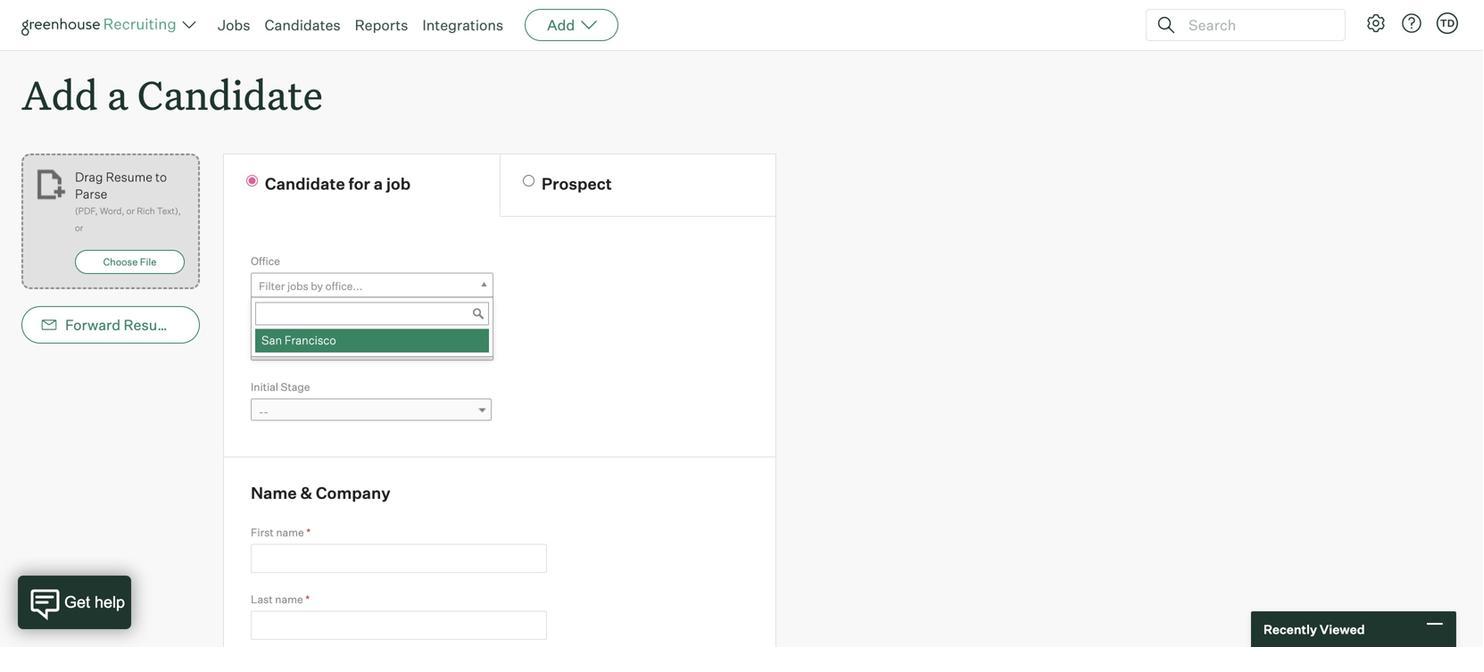 Task type: locate. For each thing, give the bounding box(es) containing it.
initial stage
[[251, 380, 310, 394]]

select a job...
[[259, 342, 326, 356]]

0 horizontal spatial add
[[21, 68, 98, 120]]

candidates link
[[265, 16, 341, 34]]

1 vertical spatial resume
[[124, 316, 178, 334]]

* for last name *
[[305, 593, 310, 606]]

jobs link
[[218, 16, 250, 34]]

add for add a candidate
[[21, 68, 98, 120]]

name
[[276, 526, 304, 539], [275, 593, 303, 606]]

job
[[251, 317, 270, 331]]

&
[[300, 483, 312, 503]]

san francisco
[[261, 333, 336, 347]]

drag resume to parse (pdf, word, or rich text), or
[[75, 169, 181, 234]]

a inside select a job... link
[[293, 342, 299, 356]]

Search text field
[[1184, 12, 1329, 38]]

None text field
[[255, 302, 489, 325], [251, 544, 547, 573], [251, 611, 547, 640], [255, 302, 489, 325], [251, 544, 547, 573], [251, 611, 547, 640]]

or
[[126, 205, 135, 217], [75, 222, 83, 234]]

last
[[251, 593, 273, 606]]

file
[[140, 256, 156, 268]]

0 vertical spatial or
[[126, 205, 135, 217]]

viewed
[[1320, 621, 1365, 637]]

add inside popup button
[[547, 16, 575, 34]]

0 vertical spatial resume
[[106, 169, 152, 185]]

candidate
[[137, 68, 323, 120], [265, 174, 345, 194]]

2 vertical spatial *
[[305, 593, 310, 606]]

candidates
[[265, 16, 341, 34]]

by
[[311, 280, 323, 293]]

filter jobs by office... link
[[251, 273, 494, 299]]

resume left via
[[124, 316, 178, 334]]

1 horizontal spatial add
[[547, 16, 575, 34]]

1 vertical spatial or
[[75, 222, 83, 234]]

forward
[[65, 316, 121, 334]]

candidate for a job
[[265, 174, 411, 194]]

job *
[[251, 317, 276, 331]]

first name *
[[251, 526, 311, 539]]

resume
[[106, 169, 152, 185], [124, 316, 178, 334]]

a left the job...
[[293, 342, 299, 356]]

1 vertical spatial *
[[306, 526, 311, 539]]

*
[[272, 317, 276, 331], [306, 526, 311, 539], [305, 593, 310, 606]]

initial
[[251, 380, 278, 394]]

add for add
[[547, 16, 575, 34]]

name right the last
[[275, 593, 303, 606]]

1 vertical spatial add
[[21, 68, 98, 120]]

td
[[1440, 17, 1455, 29]]

stage
[[281, 380, 310, 394]]

resume left to
[[106, 169, 152, 185]]

1 vertical spatial candidate
[[265, 174, 345, 194]]

1 vertical spatial name
[[275, 593, 303, 606]]

* right job
[[272, 317, 276, 331]]

a for job...
[[293, 342, 299, 356]]

a down greenhouse recruiting image
[[107, 68, 128, 120]]

0 horizontal spatial a
[[107, 68, 128, 120]]

0 vertical spatial add
[[547, 16, 575, 34]]

resume inside button
[[124, 316, 178, 334]]

name right first
[[276, 526, 304, 539]]

word,
[[100, 205, 124, 217]]

candidate down the jobs "link"
[[137, 68, 323, 120]]

* down "&"
[[306, 526, 311, 539]]

or down (pdf,
[[75, 222, 83, 234]]

2 vertical spatial a
[[293, 342, 299, 356]]

0 vertical spatial a
[[107, 68, 128, 120]]

* for first name *
[[306, 526, 311, 539]]

a
[[107, 68, 128, 120], [374, 174, 383, 194], [293, 342, 299, 356]]

-
[[259, 405, 264, 419], [264, 405, 268, 419]]

0 vertical spatial name
[[276, 526, 304, 539]]

a for candidate
[[107, 68, 128, 120]]

2 horizontal spatial a
[[374, 174, 383, 194]]

a right for
[[374, 174, 383, 194]]

1 horizontal spatial a
[[293, 342, 299, 356]]

rich
[[137, 205, 155, 217]]

0 horizontal spatial or
[[75, 222, 83, 234]]

integrations link
[[422, 16, 503, 34]]

resume inside drag resume to parse (pdf, word, or rich text), or
[[106, 169, 152, 185]]

1 horizontal spatial or
[[126, 205, 135, 217]]

0 vertical spatial candidate
[[137, 68, 323, 120]]

filter jobs by office...
[[259, 280, 363, 293]]

company
[[316, 483, 390, 503]]

jobs
[[218, 16, 250, 34]]

or left rich
[[126, 205, 135, 217]]

td button
[[1437, 12, 1458, 34]]

1 vertical spatial a
[[374, 174, 383, 194]]

add
[[547, 16, 575, 34], [21, 68, 98, 120]]

email
[[204, 316, 241, 334]]

candidate right the candidate for a job radio
[[265, 174, 345, 194]]

reports
[[355, 16, 408, 34]]

* right the last
[[305, 593, 310, 606]]



Task type: vqa. For each thing, say whether or not it's contained in the screenshot.
Support in the GREENHOUSE SUPPORT ACCESS
no



Task type: describe. For each thing, give the bounding box(es) containing it.
francisco
[[285, 333, 336, 347]]

add a candidate
[[21, 68, 323, 120]]

choose
[[103, 256, 138, 268]]

-- link
[[251, 399, 492, 425]]

greenhouse recruiting image
[[21, 14, 182, 36]]

(pdf,
[[75, 205, 98, 217]]

2 - from the left
[[264, 405, 268, 419]]

text),
[[157, 205, 181, 217]]

select a job... link
[[251, 336, 494, 362]]

Candidate for a job radio
[[246, 175, 258, 187]]

name
[[251, 483, 297, 503]]

drag
[[75, 169, 103, 185]]

recently viewed
[[1264, 621, 1365, 637]]

name for first
[[276, 526, 304, 539]]

--
[[259, 405, 268, 419]]

to
[[155, 169, 167, 185]]

forward resume via email button
[[21, 306, 241, 344]]

name for last
[[275, 593, 303, 606]]

via
[[181, 316, 201, 334]]

configure image
[[1365, 12, 1387, 34]]

choose file
[[103, 256, 156, 268]]

san francisco list box
[[252, 329, 489, 353]]

last name *
[[251, 593, 310, 606]]

Prospect radio
[[523, 175, 535, 187]]

td button
[[1433, 9, 1462, 37]]

job...
[[301, 342, 326, 356]]

parse
[[75, 186, 107, 202]]

filter
[[259, 280, 285, 293]]

san francisco option
[[255, 329, 489, 353]]

1 - from the left
[[259, 405, 264, 419]]

name & company
[[251, 483, 390, 503]]

first
[[251, 526, 274, 539]]

prospect
[[542, 174, 612, 194]]

0 vertical spatial *
[[272, 317, 276, 331]]

job
[[386, 174, 411, 194]]

resume for drag
[[106, 169, 152, 185]]

integrations
[[422, 16, 503, 34]]

recently
[[1264, 621, 1317, 637]]

for
[[348, 174, 370, 194]]

office
[[251, 255, 280, 268]]

select
[[259, 342, 290, 356]]

office...
[[325, 280, 363, 293]]

resume for forward
[[124, 316, 178, 334]]

reports link
[[355, 16, 408, 34]]

san
[[261, 333, 282, 347]]

jobs
[[287, 280, 308, 293]]

add button
[[525, 9, 619, 41]]

forward resume via email
[[65, 316, 241, 334]]



